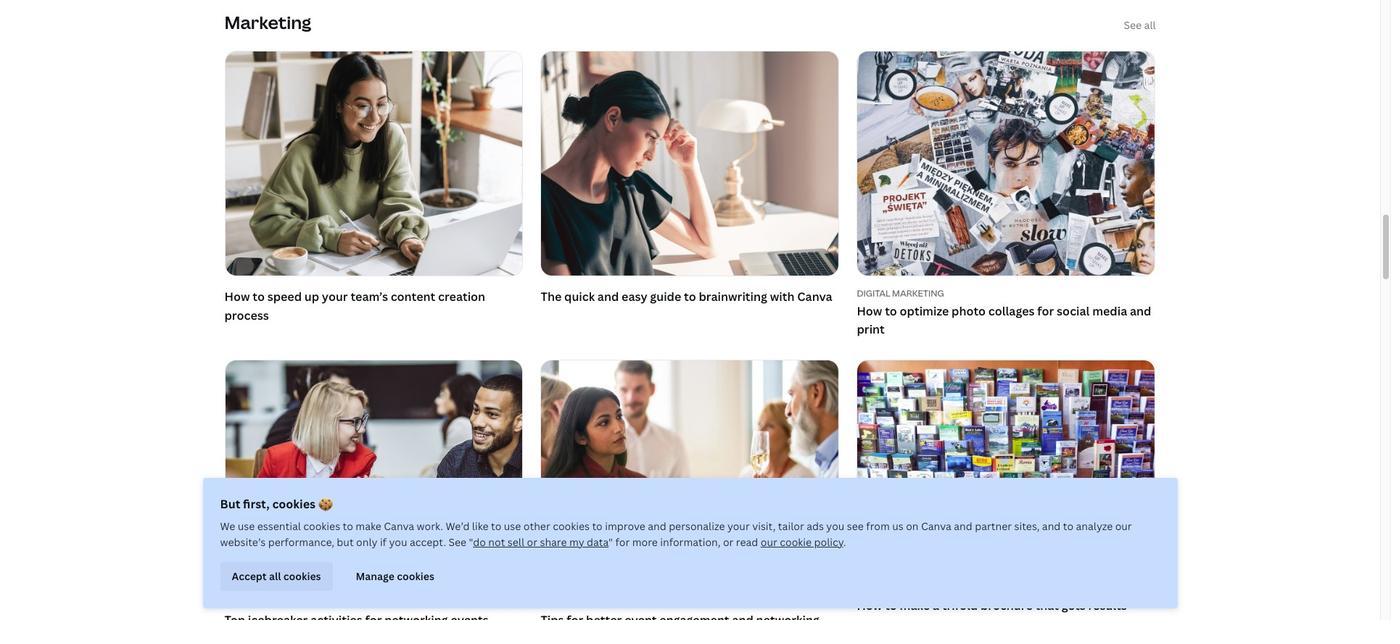 Task type: locate. For each thing, give the bounding box(es) containing it.
make up only
[[356, 519, 381, 533]]

how to make a trifold brochure that gets results
[[857, 598, 1127, 614]]

guide
[[650, 289, 681, 305]]

performance,
[[268, 535, 334, 549]]

analyze
[[1076, 519, 1113, 533]]

business down accept
[[224, 596, 268, 609]]

1 vertical spatial make
[[900, 598, 930, 614]]

0 horizontal spatial our
[[761, 535, 777, 549]]

and right media
[[1130, 303, 1151, 319]]

like
[[472, 519, 489, 533]]

all
[[1144, 18, 1156, 32], [269, 569, 281, 583]]

use up sell
[[504, 519, 521, 533]]

we
[[220, 519, 235, 533]]

how inside how to speed up your team's content creation process
[[224, 289, 250, 305]]

social
[[1057, 303, 1090, 319]]

1 vertical spatial you
[[389, 535, 407, 549]]

how up process
[[224, 289, 250, 305]]

" down like
[[469, 535, 473, 549]]

how down digital
[[857, 303, 882, 319]]

2 use from the left
[[504, 519, 521, 533]]

marketing
[[224, 10, 311, 34]]

how to speed up your team's content creation process link
[[224, 51, 523, 328]]

1 horizontal spatial "
[[609, 535, 613, 549]]

0 horizontal spatial all
[[269, 569, 281, 583]]

1 horizontal spatial or
[[723, 535, 734, 549]]

to up the data
[[592, 519, 603, 533]]

quick
[[564, 289, 595, 305]]

cookies
[[272, 496, 315, 512], [303, 519, 340, 533], [553, 519, 590, 533], [283, 569, 321, 583], [397, 569, 434, 583]]

the quick and easy guide to brainwriting with canva link
[[541, 51, 839, 310]]

1 business from the left
[[224, 596, 268, 609]]

how to optimize photo collages for social media and print link
[[857, 302, 1156, 339]]

to down digital
[[885, 303, 897, 319]]

all inside button
[[269, 569, 281, 583]]

canva
[[797, 289, 832, 305], [384, 519, 414, 533], [921, 519, 952, 533]]

2 " from the left
[[609, 535, 613, 549]]

results
[[1088, 598, 1127, 614]]

brochure
[[981, 598, 1033, 614]]

your
[[322, 289, 348, 305], [727, 519, 750, 533]]

we use essential cookies to make canva work. we'd like to use other cookies to improve and personalize your visit, tailor ads you see from us on canva and partner sites, and to analyze our website's performance, but only if you accept. see "
[[220, 519, 1132, 549]]

" down the "improve"
[[609, 535, 613, 549]]

0 vertical spatial for
[[1037, 303, 1054, 319]]

website's
[[220, 535, 266, 549]]

only
[[356, 535, 377, 549]]

1 vertical spatial see
[[449, 535, 466, 549]]

1 or from the left
[[527, 535, 537, 549]]

use up website's
[[238, 519, 255, 533]]

0 vertical spatial make
[[356, 519, 381, 533]]

1 business link from the left
[[224, 596, 523, 609]]

our right analyze
[[1115, 519, 1132, 533]]

0 horizontal spatial use
[[238, 519, 255, 533]]

0 vertical spatial you
[[826, 519, 845, 533]]

and inside the quick and easy guide to brainwriting with canva link
[[598, 289, 619, 305]]

and right sites,
[[1042, 519, 1061, 533]]

1 horizontal spatial our
[[1115, 519, 1132, 533]]

1 horizontal spatial business
[[541, 596, 584, 609]]

to inside digital marketing how to optimize photo collages for social media and print
[[885, 303, 897, 319]]

your inside how to speed up your team's content creation process
[[322, 289, 348, 305]]

cookies down 🍪
[[303, 519, 340, 533]]

our down visit,
[[761, 535, 777, 549]]

"
[[469, 535, 473, 549], [609, 535, 613, 549]]

1 " from the left
[[469, 535, 473, 549]]

or left read
[[723, 535, 734, 549]]

1 horizontal spatial all
[[1144, 18, 1156, 32]]

but first, cookies 🍪
[[220, 496, 333, 512]]

accept
[[232, 569, 267, 583]]

0 horizontal spatial business
[[224, 596, 268, 609]]

all inside 'link'
[[1144, 18, 1156, 32]]

sites,
[[1014, 519, 1040, 533]]

all for see
[[1144, 18, 1156, 32]]

manage cookies button
[[344, 562, 446, 591]]

2 business link from the left
[[541, 596, 839, 609]]

2 or from the left
[[723, 535, 734, 549]]

0 horizontal spatial "
[[469, 535, 473, 549]]

1 horizontal spatial see
[[1124, 18, 1142, 32]]

cookies down performance,
[[283, 569, 321, 583]]

for left social
[[1037, 303, 1054, 319]]

for
[[1037, 303, 1054, 319], [615, 535, 630, 549]]

business down share
[[541, 596, 584, 609]]

how inside digital marketing how to optimize photo collages for social media and print
[[857, 303, 882, 319]]

see
[[1124, 18, 1142, 32], [449, 535, 466, 549]]

cookies up "essential"
[[272, 496, 315, 512]]

use
[[238, 519, 255, 533], [504, 519, 521, 533]]

for down the "improve"
[[615, 535, 630, 549]]

business link down manage
[[224, 596, 523, 609]]

partner
[[975, 519, 1012, 533]]

see
[[847, 519, 864, 533]]

business link down information,
[[541, 596, 839, 609]]

1 horizontal spatial for
[[1037, 303, 1054, 319]]

0 vertical spatial your
[[322, 289, 348, 305]]

0 horizontal spatial your
[[322, 289, 348, 305]]

up
[[304, 289, 319, 305]]

1 vertical spatial your
[[727, 519, 750, 533]]

canva right on
[[921, 519, 952, 533]]

policy
[[814, 535, 843, 549]]

your up read
[[727, 519, 750, 533]]

or
[[527, 535, 537, 549], [723, 535, 734, 549]]

0 horizontal spatial or
[[527, 535, 537, 549]]

0 vertical spatial our
[[1115, 519, 1132, 533]]

and left easy
[[598, 289, 619, 305]]

1 horizontal spatial business link
[[541, 596, 839, 609]]

0 vertical spatial all
[[1144, 18, 1156, 32]]

canva up the if
[[384, 519, 414, 533]]

to right the guide on the left of the page
[[684, 289, 696, 305]]

how left a
[[857, 598, 882, 614]]

" inside we use essential cookies to make canva work. we'd like to use other cookies to improve and personalize your visit, tailor ads you see from us on canva and partner sites, and to analyze our website's performance, but only if you accept. see "
[[469, 535, 473, 549]]

data
[[587, 535, 609, 549]]

our
[[1115, 519, 1132, 533], [761, 535, 777, 549]]

1 vertical spatial all
[[269, 569, 281, 583]]

or right sell
[[527, 535, 537, 549]]

0 horizontal spatial make
[[356, 519, 381, 533]]

with
[[770, 289, 795, 305]]

canva right with
[[797, 289, 832, 305]]

your right 'up'
[[322, 289, 348, 305]]

make left a
[[900, 598, 930, 614]]

you right the if
[[389, 535, 407, 549]]

0 vertical spatial see
[[1124, 18, 1142, 32]]

0 horizontal spatial see
[[449, 535, 466, 549]]

how
[[224, 289, 250, 305], [857, 303, 882, 319], [857, 598, 882, 614]]

and up do not sell or share my data " for more information, or read our cookie policy .
[[648, 519, 666, 533]]

cookies down accept.
[[397, 569, 434, 583]]

first,
[[243, 496, 270, 512]]

business link
[[224, 596, 523, 609], [541, 596, 839, 609]]

content
[[391, 289, 435, 305]]

1 horizontal spatial your
[[727, 519, 750, 533]]

0 horizontal spatial for
[[615, 535, 630, 549]]

1 horizontal spatial you
[[826, 519, 845, 533]]

your inside we use essential cookies to make canva work. we'd like to use other cookies to improve and personalize your visit, tailor ads you see from us on canva and partner sites, and to analyze our website's performance, but only if you accept. see "
[[727, 519, 750, 533]]

0 horizontal spatial business link
[[224, 596, 523, 609]]

to up process
[[253, 289, 265, 305]]

gets
[[1062, 598, 1086, 614]]

do not sell or share my data link
[[473, 535, 609, 549]]

how to make a trifold brochure that gets results link
[[857, 360, 1156, 618]]

you up policy
[[826, 519, 845, 533]]

1 horizontal spatial use
[[504, 519, 521, 533]]

1 vertical spatial for
[[615, 535, 630, 549]]

business
[[224, 596, 268, 609], [541, 596, 584, 609]]

all for accept
[[269, 569, 281, 583]]

make
[[356, 519, 381, 533], [900, 598, 930, 614]]

read
[[736, 535, 758, 549]]

information,
[[660, 535, 721, 549]]

and
[[598, 289, 619, 305], [1130, 303, 1151, 319], [648, 519, 666, 533], [954, 519, 972, 533], [1042, 519, 1061, 533]]

1 horizontal spatial make
[[900, 598, 930, 614]]

that
[[1035, 598, 1059, 614]]

from
[[866, 519, 890, 533]]



Task type: vqa. For each thing, say whether or not it's contained in the screenshot.
Back
no



Task type: describe. For each thing, give the bounding box(es) containing it.
process
[[224, 307, 269, 323]]

manage
[[356, 569, 394, 583]]

on
[[906, 519, 919, 533]]

easy
[[622, 289, 647, 305]]

manage cookies
[[356, 569, 434, 583]]

improve
[[605, 519, 645, 533]]

team's
[[351, 289, 388, 305]]

accept all cookies
[[232, 569, 321, 583]]

the quick and easy guide to brainwriting with canva
[[541, 289, 832, 305]]

ads
[[807, 519, 824, 533]]

to right like
[[491, 519, 501, 533]]

speed
[[267, 289, 302, 305]]

digital marketing link
[[857, 287, 1156, 300]]

.
[[843, 535, 846, 549]]

more
[[632, 535, 658, 549]]

print
[[857, 322, 885, 338]]

accept.
[[410, 535, 446, 549]]

how to speed up your team's content creation process
[[224, 289, 485, 323]]

personalize
[[669, 519, 725, 533]]

visit,
[[752, 519, 776, 533]]

1 vertical spatial our
[[761, 535, 777, 549]]

sell
[[508, 535, 524, 549]]

for inside digital marketing how to optimize photo collages for social media and print
[[1037, 303, 1054, 319]]

to left analyze
[[1063, 519, 1074, 533]]

to inside how to speed up your team's content creation process
[[253, 289, 265, 305]]

2 business from the left
[[541, 596, 584, 609]]

essential
[[257, 519, 301, 533]]

make inside we use essential cookies to make canva work. we'd like to use other cookies to improve and personalize your visit, tailor ads you see from us on canva and partner sites, and to analyze our website's performance, but only if you accept. see "
[[356, 519, 381, 533]]

🍪
[[318, 496, 333, 512]]

2 horizontal spatial canva
[[921, 519, 952, 533]]

0 horizontal spatial canva
[[384, 519, 414, 533]]

photo
[[952, 303, 986, 319]]

but
[[220, 496, 240, 512]]

if
[[380, 535, 387, 549]]

how for how to speed up your team's content creation process
[[224, 289, 250, 305]]

we'd
[[446, 519, 470, 533]]

other
[[524, 519, 550, 533]]

marketing
[[892, 287, 944, 300]]

how for how to make a trifold brochure that gets results
[[857, 598, 882, 614]]

optimize
[[900, 303, 949, 319]]

see all
[[1124, 18, 1156, 32]]

and inside digital marketing how to optimize photo collages for social media and print
[[1130, 303, 1151, 319]]

cookie
[[780, 535, 812, 549]]

our cookie policy link
[[761, 535, 843, 549]]

digital marketing how to optimize photo collages for social media and print
[[857, 287, 1151, 338]]

our inside we use essential cookies to make canva work. we'd like to use other cookies to improve and personalize your visit, tailor ads you see from us on canva and partner sites, and to analyze our website's performance, but only if you accept. see "
[[1115, 519, 1132, 533]]

0 horizontal spatial you
[[389, 535, 407, 549]]

us
[[892, 519, 904, 533]]

my
[[569, 535, 584, 549]]

do
[[473, 535, 486, 549]]

to up but
[[343, 519, 353, 533]]

do not sell or share my data " for more information, or read our cookie policy .
[[473, 535, 846, 549]]

image1 image
[[225, 52, 523, 276]]

digital
[[857, 287, 890, 300]]

brainwriting
[[699, 289, 767, 305]]

media
[[1092, 303, 1127, 319]]

work.
[[417, 519, 443, 533]]

tailor
[[778, 519, 804, 533]]

see inside we use essential cookies to make canva work. we'd like to use other cookies to improve and personalize your visit, tailor ads you see from us on canva and partner sites, and to analyze our website's performance, but only if you accept. see "
[[449, 535, 466, 549]]

but
[[337, 535, 354, 549]]

1 horizontal spatial canva
[[797, 289, 832, 305]]

and left the partner at right bottom
[[954, 519, 972, 533]]

to left a
[[885, 598, 897, 614]]

see inside 'link'
[[1124, 18, 1142, 32]]

see all link
[[1124, 17, 1156, 34]]

not
[[488, 535, 505, 549]]

collages
[[988, 303, 1035, 319]]

creation
[[438, 289, 485, 305]]

accept all cookies button
[[220, 562, 333, 591]]

share
[[540, 535, 567, 549]]

1 use from the left
[[238, 519, 255, 533]]

a
[[933, 598, 939, 614]]

the
[[541, 289, 562, 305]]

cookies up my
[[553, 519, 590, 533]]

trifold
[[942, 598, 978, 614]]



